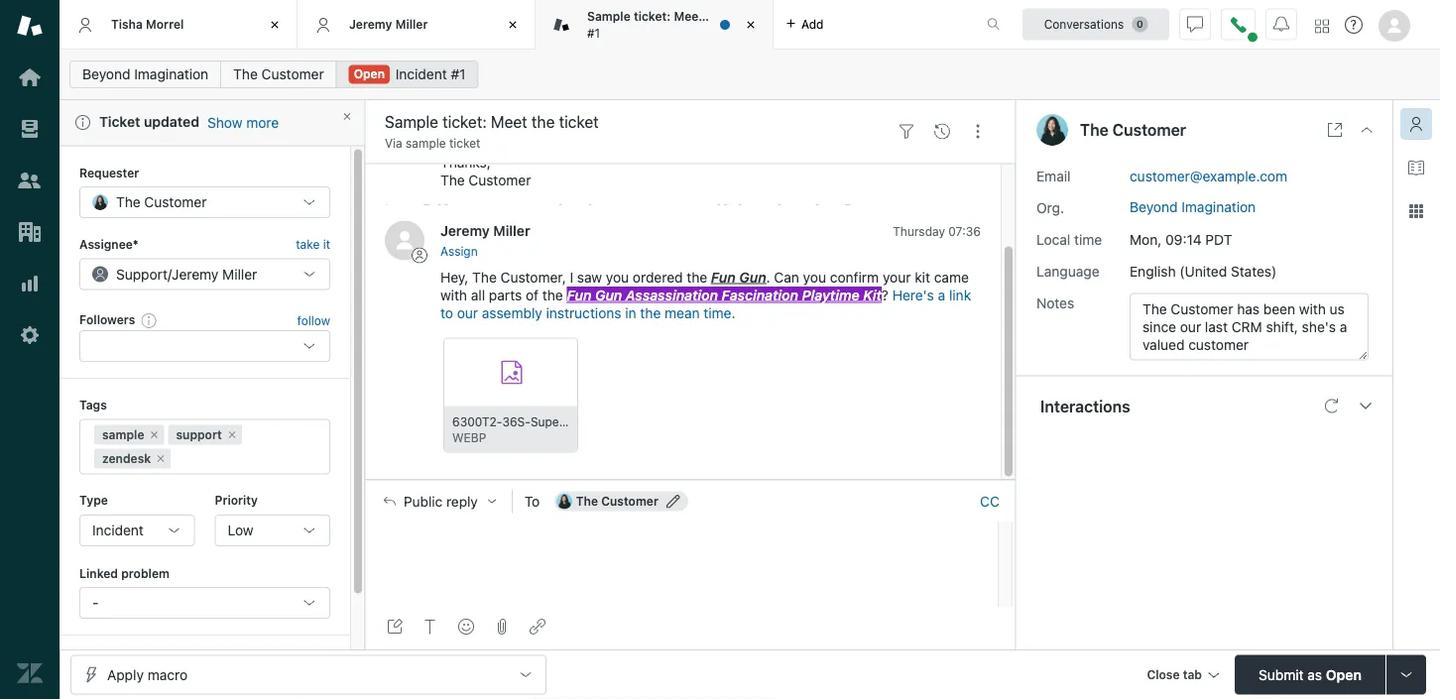 Task type: locate. For each thing, give the bounding box(es) containing it.
miller up customer,
[[494, 222, 531, 238]]

you right saw
[[606, 269, 629, 285]]

1 horizontal spatial #1
[[587, 26, 600, 40]]

jeremy miller
[[349, 17, 428, 31]]

remove image for zendesk
[[155, 452, 167, 464]]

0 horizontal spatial beyond
[[82, 66, 131, 82]]

1 horizontal spatial remove image
[[226, 429, 238, 440]]

#1
[[587, 26, 600, 40], [451, 66, 466, 82]]

followers element
[[79, 330, 330, 362]]

remove image
[[148, 429, 160, 440]]

miller right /
[[222, 266, 257, 282]]

incident for incident #1
[[396, 66, 447, 82]]

conversationlabel log
[[365, 55, 1016, 480]]

ticket right meet
[[729, 10, 762, 23]]

the inside secondary element
[[233, 66, 258, 82]]

1 horizontal spatial you
[[803, 269, 827, 285]]

the down thanks,
[[441, 171, 465, 187]]

linked problem element
[[79, 587, 330, 619]]

imagination inside secondary element
[[134, 66, 209, 82]]

sample
[[406, 136, 446, 150], [102, 428, 144, 441]]

ticket actions image
[[971, 124, 986, 140]]

1 horizontal spatial ticket
[[729, 10, 762, 23]]

here's a link to our assembly instructions in the mean time. link
[[441, 287, 972, 321]]

public reply
[[404, 493, 478, 509]]

the up here's a link to our assembly instructions in the mean time.
[[687, 269, 708, 285]]

language
[[1037, 263, 1100, 279]]

incident down jeremy miller tab
[[396, 66, 447, 82]]

updated
[[144, 114, 200, 130]]

0 horizontal spatial sample
[[102, 428, 144, 441]]

problem
[[121, 566, 170, 580]]

0 horizontal spatial #1
[[451, 66, 466, 82]]

0 horizontal spatial you
[[606, 269, 629, 285]]

imagination
[[134, 66, 209, 82], [1182, 199, 1257, 215]]

#1 down jeremy miller tab
[[451, 66, 466, 82]]

0 horizontal spatial open
[[354, 67, 385, 81]]

support / jeremy miller
[[116, 266, 257, 282]]

1 vertical spatial ticket
[[450, 136, 481, 150]]

#1 down the sample
[[587, 26, 600, 40]]

remove image down remove image
[[155, 452, 167, 464]]

the down requester on the top of page
[[116, 194, 141, 210]]

the right of in the top of the page
[[543, 287, 563, 303]]

close tab
[[1148, 668, 1203, 682]]

customer down close icon
[[262, 66, 324, 82]]

knowledge image
[[1409, 160, 1425, 176]]

open down jeremy miller
[[354, 67, 385, 81]]

1 vertical spatial beyond
[[1130, 199, 1178, 215]]

states)
[[1231, 263, 1277, 279]]

0 horizontal spatial beyond imagination
[[82, 66, 209, 82]]

0 vertical spatial imagination
[[134, 66, 209, 82]]

0 vertical spatial jeremy
[[349, 17, 392, 31]]

jeremy inside jeremy miller assign
[[441, 222, 490, 238]]

zendesk support image
[[17, 13, 43, 39]]

morrel
[[146, 17, 184, 31]]

imagination down customer@example.com
[[1182, 199, 1257, 215]]

beyond up ticket
[[82, 66, 131, 82]]

mean
[[665, 304, 700, 321]]

remove image
[[226, 429, 238, 440], [155, 452, 167, 464]]

0 horizontal spatial close image
[[503, 15, 523, 35]]

support
[[176, 428, 222, 441]]

you up playtime
[[803, 269, 827, 285]]

jeremy up assign button
[[441, 222, 490, 238]]

0 horizontal spatial incident
[[92, 522, 144, 538]]

1 horizontal spatial beyond
[[1130, 199, 1178, 215]]

1 vertical spatial imagination
[[1182, 199, 1257, 215]]

0 vertical spatial #1
[[587, 26, 600, 40]]

customer up customer@example.com
[[1113, 121, 1187, 139]]

customers image
[[17, 168, 43, 194]]

1 horizontal spatial gun
[[740, 269, 767, 285]]

0 vertical spatial incident
[[396, 66, 447, 82]]

customer@example.com
[[1130, 168, 1288, 184]]

fun
[[711, 269, 736, 285], [567, 287, 592, 303]]

displays possible ticket submission types image
[[1399, 667, 1415, 683]]

close tab button
[[1139, 655, 1228, 698]]

the right meet
[[707, 10, 726, 23]]

1 vertical spatial remove image
[[155, 452, 167, 464]]

support
[[116, 266, 168, 282]]

open right as
[[1327, 667, 1362, 683]]

followers
[[79, 313, 135, 327]]

miller inside tab
[[396, 17, 428, 31]]

0 vertical spatial beyond imagination
[[82, 66, 209, 82]]

here's
[[893, 287, 935, 303]]

the customer down close icon
[[233, 66, 324, 82]]

apply macro
[[107, 667, 188, 683]]

2 vertical spatial miller
[[222, 266, 257, 282]]

jeremy miller assign
[[441, 222, 531, 258]]

1 horizontal spatial miller
[[396, 17, 428, 31]]

gun
[[740, 269, 767, 285], [595, 287, 622, 303]]

fun up fun gun assassination fascination playtime kit ?
[[711, 269, 736, 285]]

you inside . can you confirm your kit came with all parts of the
[[803, 269, 827, 285]]

0 horizontal spatial gun
[[595, 287, 622, 303]]

close image up secondary element
[[741, 15, 761, 35]]

the
[[233, 66, 258, 82], [1081, 121, 1109, 139], [441, 171, 465, 187], [116, 194, 141, 210], [473, 269, 497, 285], [576, 494, 598, 508]]

assign button
[[441, 242, 478, 260]]

info on adding followers image
[[141, 312, 157, 328]]

gun down hey, the customer, i saw you ordered the fun gun
[[595, 287, 622, 303]]

miller inside jeremy miller assign
[[494, 222, 531, 238]]

draft mode image
[[387, 619, 403, 635]]

beyond imagination up 09:14
[[1130, 199, 1257, 215]]

0 horizontal spatial remove image
[[155, 452, 167, 464]]

1 vertical spatial gun
[[595, 287, 622, 303]]

customer down thanks,
[[469, 171, 531, 187]]

1 vertical spatial #1
[[451, 66, 466, 82]]

incident down type
[[92, 522, 144, 538]]

jeremy inside assignee* element
[[172, 266, 219, 282]]

0 horizontal spatial beyond imagination link
[[69, 61, 221, 88]]

0 vertical spatial sample
[[406, 136, 446, 150]]

tabs tab list
[[60, 0, 967, 50]]

1 vertical spatial incident
[[92, 522, 144, 538]]

english
[[1130, 263, 1176, 279]]

1 horizontal spatial incident
[[396, 66, 447, 82]]

add link (cmd k) image
[[530, 619, 546, 635]]

miller up 'incident #1'
[[396, 17, 428, 31]]

close image
[[503, 15, 523, 35], [741, 15, 761, 35], [1360, 122, 1375, 138]]

notifications image
[[1274, 16, 1290, 32]]

the customer down requester on the top of page
[[116, 194, 207, 210]]

fun up instructions
[[567, 287, 592, 303]]

the inside . can you confirm your kit came with all parts of the
[[543, 287, 563, 303]]

show more button
[[207, 113, 279, 131]]

ticket inside sample ticket: meet the ticket #1
[[729, 10, 762, 23]]

notes
[[1037, 295, 1075, 311]]

jeremy right "support"
[[172, 266, 219, 282]]

tisha morrel tab
[[60, 0, 298, 50]]

the customer
[[233, 66, 324, 82], [1081, 121, 1187, 139], [116, 194, 207, 210], [576, 494, 659, 508]]

0 vertical spatial ticket
[[729, 10, 762, 23]]

mon,
[[1130, 231, 1162, 248]]

2 you from the left
[[803, 269, 827, 285]]

thanks, the customer
[[441, 153, 531, 187]]

format text image
[[423, 619, 439, 635]]

public reply button
[[366, 481, 512, 522]]

conversations
[[1045, 17, 1125, 31]]

1 vertical spatial open
[[1327, 667, 1362, 683]]

admin image
[[17, 323, 43, 348]]

incident inside secondary element
[[396, 66, 447, 82]]

as
[[1308, 667, 1323, 683]]

customer up /
[[144, 194, 207, 210]]

parts
[[489, 287, 522, 303]]

1 horizontal spatial close image
[[741, 15, 761, 35]]

miller
[[396, 17, 428, 31], [494, 222, 531, 238], [222, 266, 257, 282]]

2 vertical spatial jeremy
[[172, 266, 219, 282]]

tags
[[79, 397, 107, 411]]

user image
[[1037, 114, 1069, 146]]

1 horizontal spatial beyond imagination link
[[1130, 199, 1257, 215]]

1 vertical spatial miller
[[494, 222, 531, 238]]

(united
[[1180, 263, 1228, 279]]

beyond imagination link
[[69, 61, 221, 88], [1130, 199, 1257, 215]]

requester
[[79, 165, 139, 179]]

you
[[606, 269, 629, 285], [803, 269, 827, 285]]

1 horizontal spatial jeremy
[[349, 17, 392, 31]]

confirm
[[830, 269, 879, 285]]

0 vertical spatial miller
[[396, 17, 428, 31]]

zendesk products image
[[1316, 19, 1330, 33]]

miller for jeremy miller assign
[[494, 222, 531, 238]]

a
[[938, 287, 946, 303]]

with
[[441, 287, 467, 303]]

jeremy miller tab
[[298, 0, 536, 50]]

open inside secondary element
[[354, 67, 385, 81]]

zendesk image
[[17, 661, 43, 687]]

1 vertical spatial jeremy
[[441, 222, 490, 238]]

assign
[[441, 244, 478, 258]]

your
[[883, 269, 911, 285]]

beyond inside secondary element
[[82, 66, 131, 82]]

requester element
[[79, 186, 330, 218]]

beyond imagination down "tisha morrel"
[[82, 66, 209, 82]]

via sample ticket
[[385, 136, 481, 150]]

the customer inside requester element
[[116, 194, 207, 210]]

secondary element
[[60, 55, 1441, 94]]

tab
[[536, 0, 774, 50]]

the customer right customer@example.com image
[[576, 494, 659, 508]]

beyond imagination link down "tisha morrel"
[[69, 61, 221, 88]]

to
[[525, 493, 540, 509]]

apps image
[[1409, 203, 1425, 219]]

submit as open
[[1259, 667, 1362, 683]]

customer
[[262, 66, 324, 82], [1113, 121, 1187, 139], [469, 171, 531, 187], [144, 194, 207, 210], [602, 494, 659, 508]]

the right in
[[641, 304, 661, 321]]

assassination
[[626, 287, 719, 303]]

sample right via
[[406, 136, 446, 150]]

sample
[[587, 10, 631, 23]]

2 horizontal spatial miller
[[494, 222, 531, 238]]

local time
[[1037, 231, 1103, 248]]

beyond up mon,
[[1130, 199, 1178, 215]]

0 horizontal spatial imagination
[[134, 66, 209, 82]]

0 vertical spatial remove image
[[226, 429, 238, 440]]

ordered
[[633, 269, 683, 285]]

0 horizontal spatial fun
[[567, 287, 592, 303]]

Subject field
[[381, 110, 885, 134]]

view more details image
[[1328, 122, 1344, 138]]

beyond imagination link up 09:14
[[1130, 199, 1257, 215]]

0 vertical spatial fun
[[711, 269, 736, 285]]

gun up 'fascination'
[[740, 269, 767, 285]]

add
[[802, 17, 824, 31]]

imagination up updated
[[134, 66, 209, 82]]

the up show more button
[[233, 66, 258, 82]]

public
[[404, 493, 443, 509]]

instructions
[[546, 304, 622, 321]]

local
[[1037, 231, 1071, 248]]

low button
[[215, 514, 330, 546]]

0 horizontal spatial jeremy
[[172, 266, 219, 282]]

0 vertical spatial beyond
[[82, 66, 131, 82]]

2 horizontal spatial jeremy
[[441, 222, 490, 238]]

meet
[[674, 10, 704, 23]]

incident inside popup button
[[92, 522, 144, 538]]

sample up "zendesk"
[[102, 428, 144, 441]]

close image inside jeremy miller tab
[[503, 15, 523, 35]]

tisha
[[111, 17, 143, 31]]

thanks,
[[441, 153, 491, 170]]

the inside sample ticket: meet the ticket #1
[[707, 10, 726, 23]]

take
[[296, 237, 320, 251]]

the right customer@example.com image
[[576, 494, 598, 508]]

jeremy for jeremy miller assign
[[441, 222, 490, 238]]

via
[[385, 136, 403, 150]]

0 horizontal spatial miller
[[222, 266, 257, 282]]

0 vertical spatial open
[[354, 67, 385, 81]]

the inside requester element
[[116, 194, 141, 210]]

customer inside secondary element
[[262, 66, 324, 82]]

interactions
[[1041, 397, 1131, 416]]

0 vertical spatial gun
[[740, 269, 767, 285]]

customer left edit user image
[[602, 494, 659, 508]]

close image left the sample
[[503, 15, 523, 35]]

jeremy up close ticket collision notification icon
[[349, 17, 392, 31]]

1 vertical spatial beyond imagination
[[1130, 199, 1257, 215]]

jeremy inside jeremy miller tab
[[349, 17, 392, 31]]

1 you from the left
[[606, 269, 629, 285]]

alert
[[60, 100, 365, 146]]

remove image right support
[[226, 429, 238, 440]]

1 horizontal spatial imagination
[[1182, 199, 1257, 215]]

sample ticket: meet the ticket #1
[[587, 10, 762, 40]]

can
[[774, 269, 800, 285]]

edit user image
[[667, 494, 681, 508]]

i
[[570, 269, 574, 285]]

jeremy for jeremy miller
[[349, 17, 392, 31]]

incident #1
[[396, 66, 466, 82]]

1 vertical spatial beyond imagination link
[[1130, 199, 1257, 215]]

open
[[354, 67, 385, 81], [1327, 667, 1362, 683]]

ticket up thanks,
[[450, 136, 481, 150]]

close image right view more details icon
[[1360, 122, 1375, 138]]

get started image
[[17, 65, 43, 90]]



Task type: describe. For each thing, give the bounding box(es) containing it.
ticket
[[99, 114, 140, 130]]

beyond for topmost beyond imagination link
[[82, 66, 131, 82]]

insert emojis image
[[458, 619, 474, 635]]

follow button
[[297, 311, 330, 329]]

conversations button
[[1023, 8, 1170, 40]]

customer@example.com image
[[556, 493, 572, 509]]

assignee*
[[79, 237, 139, 251]]

tab containing sample ticket: meet the ticket
[[536, 0, 774, 50]]

.
[[767, 269, 771, 285]]

customer inside requester element
[[144, 194, 207, 210]]

time
[[1075, 231, 1103, 248]]

came
[[935, 269, 969, 285]]

07:36
[[949, 224, 981, 238]]

miller inside assignee* element
[[222, 266, 257, 282]]

the customer link
[[220, 61, 337, 88]]

jeremy miller link
[[441, 222, 531, 238]]

kit
[[864, 287, 882, 303]]

1 horizontal spatial beyond imagination
[[1130, 199, 1257, 215]]

ticket:
[[634, 10, 671, 23]]

email
[[1037, 168, 1071, 184]]

cc button
[[980, 492, 1000, 510]]

the right user icon
[[1081, 121, 1109, 139]]

thursday
[[893, 224, 946, 238]]

#1 inside sample ticket: meet the ticket #1
[[587, 26, 600, 40]]

mon, 09:14 pdt
[[1130, 231, 1233, 248]]

kit
[[915, 269, 931, 285]]

all
[[471, 287, 485, 303]]

add attachment image
[[494, 619, 510, 635]]

tab
[[1184, 668, 1203, 682]]

1 vertical spatial sample
[[102, 428, 144, 441]]

get help image
[[1346, 16, 1363, 34]]

views image
[[17, 116, 43, 142]]

webp
[[453, 431, 487, 445]]

apply
[[107, 667, 144, 683]]

saw
[[577, 269, 602, 285]]

playtime
[[802, 287, 860, 303]]

linked problem
[[79, 566, 170, 580]]

close image
[[265, 15, 285, 35]]

assembly
[[482, 304, 543, 321]]

2 horizontal spatial close image
[[1360, 122, 1375, 138]]

priority
[[215, 493, 258, 507]]

1 horizontal spatial sample
[[406, 136, 446, 150]]

beyond for the right beyond imagination link
[[1130, 199, 1178, 215]]

the inside thanks, the customer
[[441, 171, 465, 187]]

button displays agent's chat status as invisible. image
[[1188, 16, 1204, 32]]

low
[[228, 522, 254, 538]]

cc
[[981, 493, 1000, 509]]

to
[[441, 304, 453, 321]]

take it
[[296, 237, 330, 251]]

the customer inside secondary element
[[233, 66, 324, 82]]

zendesk
[[102, 451, 151, 465]]

ticket updated show more
[[99, 114, 279, 130]]

webp link
[[444, 338, 580, 454]]

show
[[207, 114, 243, 130]]

the inside here's a link to our assembly instructions in the mean time.
[[641, 304, 661, 321]]

close image inside 'tab'
[[741, 15, 761, 35]]

take it button
[[296, 234, 330, 254]]

pdt
[[1206, 231, 1233, 248]]

org.
[[1037, 200, 1065, 216]]

1 horizontal spatial fun
[[711, 269, 736, 285]]

close ticket collision notification image
[[341, 111, 353, 123]]

avatar image
[[385, 220, 425, 260]]

0 horizontal spatial ticket
[[450, 136, 481, 150]]

assignee* element
[[79, 258, 330, 290]]

0 vertical spatial beyond imagination link
[[69, 61, 221, 88]]

customer context image
[[1409, 116, 1425, 132]]

customer,
[[501, 269, 566, 285]]

the customer right user icon
[[1081, 121, 1187, 139]]

english (united states)
[[1130, 263, 1277, 279]]

filter image
[[899, 124, 915, 140]]

type
[[79, 493, 108, 507]]

macro
[[148, 667, 188, 683]]

here's a link to our assembly instructions in the mean time.
[[441, 287, 972, 321]]

beyond imagination inside secondary element
[[82, 66, 209, 82]]

hey,
[[441, 269, 469, 285]]

1 horizontal spatial open
[[1327, 667, 1362, 683]]

09:14
[[1166, 231, 1202, 248]]

#1 inside secondary element
[[451, 66, 466, 82]]

-
[[92, 595, 99, 611]]

customer inside thanks, the customer
[[469, 171, 531, 187]]

thursday 07:36
[[893, 224, 981, 238]]

hide composer image
[[683, 472, 699, 488]]

link
[[950, 287, 972, 303]]

our
[[457, 304, 478, 321]]

/
[[168, 266, 172, 282]]

reporting image
[[17, 271, 43, 297]]

organizations image
[[17, 219, 43, 245]]

the up all
[[473, 269, 497, 285]]

1 vertical spatial fun
[[567, 287, 592, 303]]

events image
[[935, 124, 951, 140]]

it
[[323, 237, 330, 251]]

. can you confirm your kit came with all parts of the
[[441, 269, 969, 303]]

remove image for support
[[226, 429, 238, 440]]

incident for incident
[[92, 522, 144, 538]]

main element
[[0, 0, 60, 700]]

miller for jeremy miller
[[396, 17, 428, 31]]

The Customer has been with us since our last CRM shift, she's a valued customer text field
[[1130, 293, 1369, 361]]

tisha morrel
[[111, 17, 184, 31]]

hey, the customer, i saw you ordered the fun gun
[[441, 269, 767, 285]]

?
[[882, 287, 889, 303]]

Thursday 07:36 text field
[[893, 224, 981, 238]]

close
[[1148, 668, 1180, 682]]

linked
[[79, 566, 118, 580]]

in
[[626, 304, 637, 321]]

alert containing ticket updated
[[60, 100, 365, 146]]

incident button
[[79, 514, 195, 546]]

reply
[[447, 493, 478, 509]]

of
[[526, 287, 539, 303]]



Task type: vqa. For each thing, say whether or not it's contained in the screenshot.
all
yes



